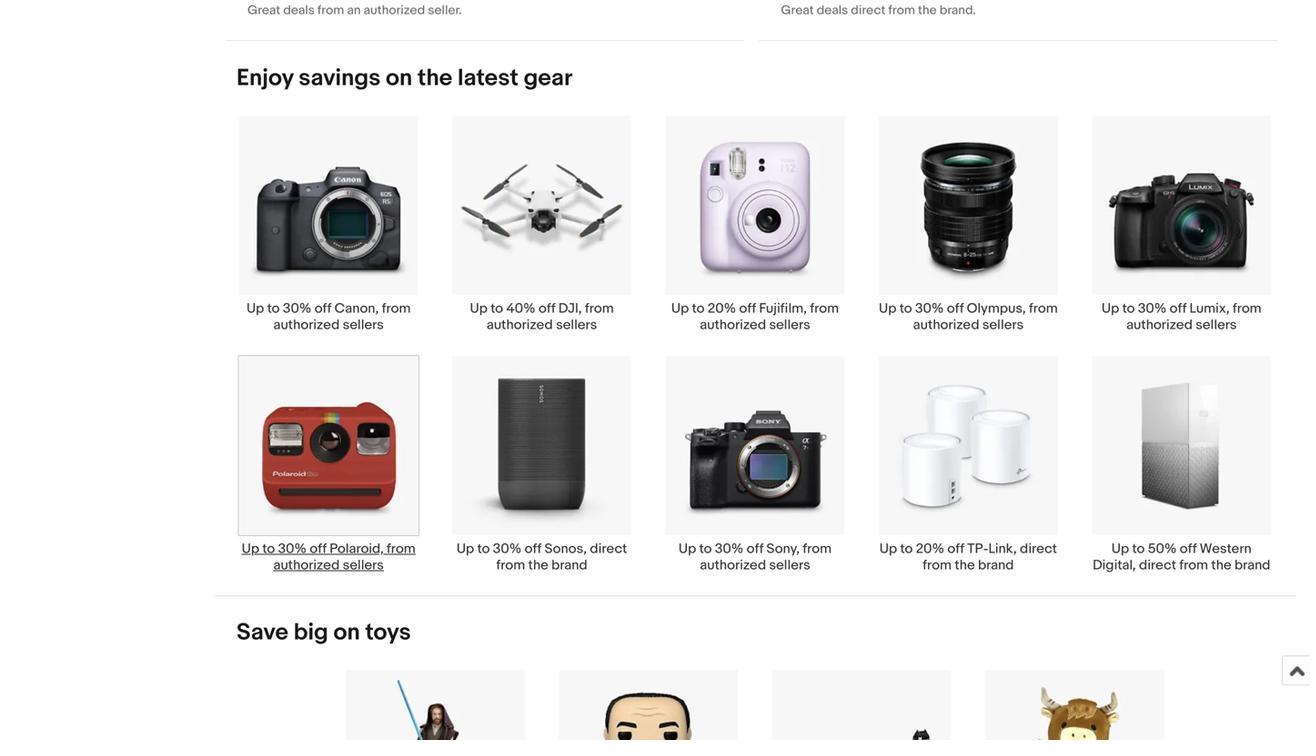 Task type: locate. For each thing, give the bounding box(es) containing it.
30% for sonos,
[[493, 541, 522, 557]]

from right dji,
[[585, 300, 614, 317]]

brand inside up to 20% off tp-link, direct from the brand
[[979, 557, 1014, 573]]

sellers inside up to 30% off polaroid, from authorized sellers
[[343, 557, 384, 573]]

sellers inside up to 30% off sony, from authorized sellers
[[770, 557, 811, 573]]

1 horizontal spatial on
[[386, 64, 413, 93]]

enjoy
[[237, 64, 294, 93]]

off for polaroid,
[[310, 541, 327, 557]]

to left lumix,
[[1123, 300, 1136, 317]]

authorized
[[364, 3, 425, 18], [274, 317, 340, 333], [487, 317, 553, 333], [700, 317, 767, 333], [914, 317, 980, 333], [1127, 317, 1193, 333], [274, 557, 340, 573], [700, 557, 767, 573]]

from right lumix,
[[1233, 300, 1262, 317]]

from right sony,
[[803, 541, 832, 557]]

1 horizontal spatial 20%
[[916, 541, 945, 557]]

30% inside up to 30% off polaroid, from authorized sellers
[[278, 541, 307, 557]]

to up save
[[262, 541, 275, 557]]

30% for sony,
[[715, 541, 744, 557]]

list for enjoy savings on the latest gear
[[215, 115, 1296, 595]]

to left 50%
[[1133, 541, 1145, 557]]

great deals from an authorized seller. link
[[226, 0, 745, 40]]

1 horizontal spatial great
[[781, 3, 814, 18]]

up inside up to 30% off canon, from authorized sellers
[[247, 300, 264, 317]]

up inside up to 30% off lumix, from authorized sellers
[[1102, 300, 1120, 317]]

2 list from the top
[[215, 669, 1296, 740]]

to inside up to 20% off fujifilm, from authorized sellers
[[692, 300, 705, 317]]

fujifilm,
[[760, 300, 807, 317]]

up inside up to 50% off western digital, direct from the brand
[[1112, 541, 1130, 557]]

up inside up to 20% off tp-link, direct from the brand
[[880, 541, 898, 557]]

up for up to 20% off tp-link, direct from the brand
[[880, 541, 898, 557]]

to for up to 30% off sony, from authorized sellers
[[700, 541, 712, 557]]

up to 50% off western digital, direct from the brand link
[[1076, 355, 1289, 573]]

off
[[315, 300, 332, 317], [539, 300, 556, 317], [740, 300, 756, 317], [947, 300, 964, 317], [1170, 300, 1187, 317], [310, 541, 327, 557], [525, 541, 542, 557], [747, 541, 764, 557], [948, 541, 965, 557], [1180, 541, 1197, 557]]

off inside "up to 40% off dji, from authorized sellers"
[[539, 300, 556, 317]]

gear
[[524, 64, 573, 93]]

to left sony,
[[700, 541, 712, 557]]

direct inside text box
[[851, 3, 886, 18]]

off left fujifilm,
[[740, 300, 756, 317]]

authorized inside "up to 40% off dji, from authorized sellers"
[[487, 317, 553, 333]]

1 deals from the left
[[283, 3, 315, 18]]

from
[[318, 3, 344, 18], [889, 3, 916, 18], [382, 300, 411, 317], [585, 300, 614, 317], [810, 300, 839, 317], [1030, 300, 1058, 317], [1233, 300, 1262, 317], [387, 541, 416, 557], [803, 541, 832, 557], [497, 557, 525, 573], [923, 557, 952, 573], [1180, 557, 1209, 573]]

brand.
[[940, 3, 976, 18]]

to left fujifilm,
[[692, 300, 705, 317]]

to inside up to 30% off sony, from authorized sellers
[[700, 541, 712, 557]]

to left olympus,
[[900, 300, 913, 317]]

off for canon,
[[315, 300, 332, 317]]

authorized inside text field
[[364, 3, 425, 18]]

sellers
[[343, 317, 384, 333], [556, 317, 597, 333], [770, 317, 811, 333], [983, 317, 1024, 333], [1196, 317, 1238, 333], [343, 557, 384, 573], [770, 557, 811, 573]]

20% inside up to 20% off tp-link, direct from the brand
[[916, 541, 945, 557]]

from inside up to 20% off fujifilm, from authorized sellers
[[810, 300, 839, 317]]

direct left the brand.
[[851, 3, 886, 18]]

30% inside up to 30% off sonos, direct from the brand
[[493, 541, 522, 557]]

to for up to 20% off fujifilm, from authorized sellers
[[692, 300, 705, 317]]

latest
[[458, 64, 519, 93]]

sellers inside "up to 40% off dji, from authorized sellers"
[[556, 317, 597, 333]]

0 vertical spatial 20%
[[708, 300, 737, 317]]

sellers inside up to 20% off fujifilm, from authorized sellers
[[770, 317, 811, 333]]

save big on toys
[[237, 618, 411, 647]]

0 horizontal spatial great
[[248, 3, 281, 18]]

30% left sonos,
[[493, 541, 522, 557]]

3 brand from the left
[[1235, 557, 1271, 573]]

off inside up to 30% off sony, from authorized sellers
[[747, 541, 764, 557]]

30% inside up to 30% off lumix, from authorized sellers
[[1139, 300, 1167, 317]]

brand inside up to 30% off sonos, direct from the brand
[[552, 557, 588, 573]]

up for up to 40% off dji, from authorized sellers
[[470, 300, 488, 317]]

from inside up to 30% off olympus, from authorized sellers
[[1030, 300, 1058, 317]]

deals inside text field
[[283, 3, 315, 18]]

the
[[919, 3, 937, 18], [418, 64, 453, 93], [528, 557, 549, 573], [955, 557, 975, 573], [1212, 557, 1232, 573]]

20% for sellers
[[708, 300, 737, 317]]

30% left polaroid,
[[278, 541, 307, 557]]

deals for from
[[283, 3, 315, 18]]

off left 'canon,'
[[315, 300, 332, 317]]

30% inside up to 30% off olympus, from authorized sellers
[[916, 300, 944, 317]]

to left sonos,
[[478, 541, 490, 557]]

1 vertical spatial list
[[215, 669, 1296, 740]]

30% for canon,
[[283, 300, 312, 317]]

the inside text box
[[919, 3, 937, 18]]

great deals from an authorized seller.
[[248, 3, 462, 18]]

up inside up to 30% off sonos, direct from the brand
[[457, 541, 474, 557]]

1 vertical spatial on
[[334, 618, 360, 647]]

20% left fujifilm,
[[708, 300, 737, 317]]

20% left 'tp-'
[[916, 541, 945, 557]]

1 horizontal spatial brand
[[979, 557, 1014, 573]]

sellers inside up to 30% off lumix, from authorized sellers
[[1196, 317, 1238, 333]]

on for big
[[334, 618, 360, 647]]

direct inside up to 30% off sonos, direct from the brand
[[590, 541, 627, 557]]

from left sonos,
[[497, 557, 525, 573]]

an
[[347, 3, 361, 18]]

off left polaroid,
[[310, 541, 327, 557]]

sellers for dji,
[[556, 317, 597, 333]]

to inside up to 30% off canon, from authorized sellers
[[267, 300, 280, 317]]

off for dji,
[[539, 300, 556, 317]]

sellers inside up to 30% off olympus, from authorized sellers
[[983, 317, 1024, 333]]

from inside up to 30% off polaroid, from authorized sellers
[[387, 541, 416, 557]]

direct right digital,
[[1140, 557, 1177, 573]]

30% left lumix,
[[1139, 300, 1167, 317]]

list containing up to 30% off canon, from authorized sellers
[[215, 115, 1296, 595]]

0 vertical spatial on
[[386, 64, 413, 93]]

off left sony,
[[747, 541, 764, 557]]

off inside up to 20% off tp-link, direct from the brand
[[948, 541, 965, 557]]

up to 30% off lumix, from authorized sellers link
[[1076, 115, 1289, 333]]

to inside up to 20% off tp-link, direct from the brand
[[901, 541, 913, 557]]

to inside up to 50% off western digital, direct from the brand
[[1133, 541, 1145, 557]]

off for tp-
[[948, 541, 965, 557]]

off left dji,
[[539, 300, 556, 317]]

0 horizontal spatial deals
[[283, 3, 315, 18]]

30% left 'canon,'
[[283, 300, 312, 317]]

direct right "link,"
[[1020, 541, 1058, 557]]

30% for polaroid,
[[278, 541, 307, 557]]

0 vertical spatial list
[[215, 115, 1296, 595]]

0 horizontal spatial brand
[[552, 557, 588, 573]]

from left the brand.
[[889, 3, 916, 18]]

50%
[[1149, 541, 1177, 557]]

save
[[237, 618, 289, 647]]

2 brand from the left
[[979, 557, 1014, 573]]

2 deals from the left
[[817, 3, 849, 18]]

up to 20% off fujifilm, from authorized sellers
[[672, 300, 839, 333]]

30% inside up to 30% off sony, from authorized sellers
[[715, 541, 744, 557]]

link,
[[989, 541, 1017, 557]]

to
[[267, 300, 280, 317], [491, 300, 503, 317], [692, 300, 705, 317], [900, 300, 913, 317], [1123, 300, 1136, 317], [262, 541, 275, 557], [478, 541, 490, 557], [700, 541, 712, 557], [901, 541, 913, 557], [1133, 541, 1145, 557]]

to left 'tp-'
[[901, 541, 913, 557]]

30% for olympus,
[[916, 300, 944, 317]]

20%
[[708, 300, 737, 317], [916, 541, 945, 557]]

great inside 'great deals from an authorized seller.' text field
[[248, 3, 281, 18]]

off inside up to 50% off western digital, direct from the brand
[[1180, 541, 1197, 557]]

on right savings
[[386, 64, 413, 93]]

30% left sony,
[[715, 541, 744, 557]]

1 great from the left
[[248, 3, 281, 18]]

off inside up to 30% off olympus, from authorized sellers
[[947, 300, 964, 317]]

0 horizontal spatial 20%
[[708, 300, 737, 317]]

2 horizontal spatial brand
[[1235, 557, 1271, 573]]

direct
[[851, 3, 886, 18], [590, 541, 627, 557], [1020, 541, 1058, 557], [1140, 557, 1177, 573]]

to for up to 30% off polaroid, from authorized sellers
[[262, 541, 275, 557]]

30% inside up to 30% off canon, from authorized sellers
[[283, 300, 312, 317]]

30% left olympus,
[[916, 300, 944, 317]]

up for up to 30% off canon, from authorized sellers
[[247, 300, 264, 317]]

Great deals direct from the brand. text field
[[759, 0, 1279, 40]]

2 great from the left
[[781, 3, 814, 18]]

0 horizontal spatial on
[[334, 618, 360, 647]]

authorized inside up to 30% off sony, from authorized sellers
[[700, 557, 767, 573]]

off inside up to 30% off polaroid, from authorized sellers
[[310, 541, 327, 557]]

great
[[248, 3, 281, 18], [781, 3, 814, 18]]

off left olympus,
[[947, 300, 964, 317]]

1 vertical spatial 20%
[[916, 541, 945, 557]]

lumix,
[[1190, 300, 1230, 317]]

brand inside up to 50% off western digital, direct from the brand
[[1235, 557, 1271, 573]]

to inside up to 30% off sonos, direct from the brand
[[478, 541, 490, 557]]

Great deals from an authorized seller. text field
[[226, 0, 745, 40]]

from inside up to 30% off sony, from authorized sellers
[[803, 541, 832, 557]]

brand
[[552, 557, 588, 573], [979, 557, 1014, 573], [1235, 557, 1271, 573]]

list
[[215, 115, 1296, 595], [215, 669, 1296, 740]]

off inside up to 30% off canon, from authorized sellers
[[315, 300, 332, 317]]

from right 'canon,'
[[382, 300, 411, 317]]

20% inside up to 20% off fujifilm, from authorized sellers
[[708, 300, 737, 317]]

sellers for lumix,
[[1196, 317, 1238, 333]]

sellers inside up to 30% off canon, from authorized sellers
[[343, 317, 384, 333]]

to inside up to 30% off olympus, from authorized sellers
[[900, 300, 913, 317]]

on right the big
[[334, 618, 360, 647]]

to for up to 30% off sonos, direct from the brand
[[478, 541, 490, 557]]

to inside "up to 40% off dji, from authorized sellers"
[[491, 300, 503, 317]]

authorized inside up to 30% off lumix, from authorized sellers
[[1127, 317, 1193, 333]]

to left 40%
[[491, 300, 503, 317]]

up to 30% off sonos, direct from the brand link
[[435, 355, 649, 573]]

from left 'tp-'
[[923, 557, 952, 573]]

up to 30% off lumix, from authorized sellers
[[1102, 300, 1262, 333]]

1 brand from the left
[[552, 557, 588, 573]]

off left sonos,
[[525, 541, 542, 557]]

from inside "up to 40% off dji, from authorized sellers"
[[585, 300, 614, 317]]

authorized inside up to 30% off olympus, from authorized sellers
[[914, 317, 980, 333]]

from inside up to 20% off tp-link, direct from the brand
[[923, 557, 952, 573]]

toys
[[365, 618, 411, 647]]

off left 'tp-'
[[948, 541, 965, 557]]

30%
[[283, 300, 312, 317], [916, 300, 944, 317], [1139, 300, 1167, 317], [278, 541, 307, 557], [493, 541, 522, 557], [715, 541, 744, 557]]

up to 30% off polaroid, from authorized sellers
[[242, 541, 416, 573]]

up inside up to 30% off olympus, from authorized sellers
[[879, 300, 897, 317]]

from left an
[[318, 3, 344, 18]]

from right fujifilm,
[[810, 300, 839, 317]]

to inside up to 30% off lumix, from authorized sellers
[[1123, 300, 1136, 317]]

up inside up to 30% off sony, from authorized sellers
[[679, 541, 697, 557]]

off inside up to 20% off fujifilm, from authorized sellers
[[740, 300, 756, 317]]

from right polaroid,
[[387, 541, 416, 557]]

to inside up to 30% off polaroid, from authorized sellers
[[262, 541, 275, 557]]

deals inside text box
[[817, 3, 849, 18]]

digital,
[[1093, 557, 1137, 573]]

from right 50%
[[1180, 557, 1209, 573]]

savings
[[299, 64, 381, 93]]

great inside great deals direct from the brand. text box
[[781, 3, 814, 18]]

up to 40% off dji, from authorized sellers
[[470, 300, 614, 333]]

direct inside up to 20% off tp-link, direct from the brand
[[1020, 541, 1058, 557]]

1 horizontal spatial deals
[[817, 3, 849, 18]]

the inside up to 50% off western digital, direct from the brand
[[1212, 557, 1232, 573]]

off inside up to 30% off lumix, from authorized sellers
[[1170, 300, 1187, 317]]

up inside up to 30% off polaroid, from authorized sellers
[[242, 541, 259, 557]]

up
[[247, 300, 264, 317], [470, 300, 488, 317], [672, 300, 689, 317], [879, 300, 897, 317], [1102, 300, 1120, 317], [242, 541, 259, 557], [457, 541, 474, 557], [679, 541, 697, 557], [880, 541, 898, 557], [1112, 541, 1130, 557]]

1 list from the top
[[215, 115, 1296, 595]]

deals
[[283, 3, 315, 18], [817, 3, 849, 18]]

authorized inside up to 30% off polaroid, from authorized sellers
[[274, 557, 340, 573]]

authorized for up to 30% off canon, from authorized sellers
[[274, 317, 340, 333]]

from right olympus,
[[1030, 300, 1058, 317]]

direct right sonos,
[[590, 541, 627, 557]]

up inside "up to 40% off dji, from authorized sellers"
[[470, 300, 488, 317]]

to left 'canon,'
[[267, 300, 280, 317]]

off right 50%
[[1180, 541, 1197, 557]]

up to 30% off canon, from authorized sellers link
[[222, 115, 435, 333]]

to for up to 30% off lumix, from authorized sellers
[[1123, 300, 1136, 317]]

on
[[386, 64, 413, 93], [334, 618, 360, 647]]

great for great deals from an authorized seller.
[[248, 3, 281, 18]]

up inside up to 20% off fujifilm, from authorized sellers
[[672, 300, 689, 317]]

off inside up to 30% off sonos, direct from the brand
[[525, 541, 542, 557]]

off left lumix,
[[1170, 300, 1187, 317]]

authorized inside up to 30% off canon, from authorized sellers
[[274, 317, 340, 333]]

authorized inside up to 20% off fujifilm, from authorized sellers
[[700, 317, 767, 333]]

up to 40% off dji, from authorized sellers link
[[435, 115, 649, 333]]



Task type: describe. For each thing, give the bounding box(es) containing it.
sellers for olympus,
[[983, 317, 1024, 333]]

up for up to 20% off fujifilm, from authorized sellers
[[672, 300, 689, 317]]

from inside up to 30% off canon, from authorized sellers
[[382, 300, 411, 317]]

canon,
[[335, 300, 379, 317]]

great for great deals direct from the brand.
[[781, 3, 814, 18]]

from inside great deals direct from the brand. text box
[[889, 3, 916, 18]]

polaroid,
[[330, 541, 384, 557]]

up to 30% off olympus, from authorized sellers
[[879, 300, 1058, 333]]

list for save big on toys
[[215, 669, 1296, 740]]

direct inside up to 50% off western digital, direct from the brand
[[1140, 557, 1177, 573]]

seller.
[[428, 3, 462, 18]]

up to 30% off sonos, direct from the brand
[[457, 541, 627, 573]]

to for up to 50% off western digital, direct from the brand
[[1133, 541, 1145, 557]]

from inside 'great deals from an authorized seller.' text field
[[318, 3, 344, 18]]

off for western
[[1180, 541, 1197, 557]]

tp-
[[968, 541, 989, 557]]

up to 30% off sony, from authorized sellers link
[[649, 355, 862, 573]]

up for up to 30% off lumix, from authorized sellers
[[1102, 300, 1120, 317]]

authorized for up to 30% off lumix, from authorized sellers
[[1127, 317, 1193, 333]]

up to 20% off fujifilm, from authorized sellers link
[[649, 115, 862, 333]]

up to 30% off sony, from authorized sellers
[[679, 541, 832, 573]]

up for up to 50% off western digital, direct from the brand
[[1112, 541, 1130, 557]]

up to 20% off tp-link, direct from the brand
[[880, 541, 1058, 573]]

the inside up to 30% off sonos, direct from the brand
[[528, 557, 549, 573]]

to for up to 30% off canon, from authorized sellers
[[267, 300, 280, 317]]

sellers for canon,
[[343, 317, 384, 333]]

authorized for up to 20% off fujifilm, from authorized sellers
[[700, 317, 767, 333]]

from inside up to 50% off western digital, direct from the brand
[[1180, 557, 1209, 573]]

up to 30% off canon, from authorized sellers
[[247, 300, 411, 333]]

deals for direct
[[817, 3, 849, 18]]

up for up to 30% off sonos, direct from the brand
[[457, 541, 474, 557]]

up for up to 30% off polaroid, from authorized sellers
[[242, 541, 259, 557]]

20% for from
[[916, 541, 945, 557]]

30% for lumix,
[[1139, 300, 1167, 317]]

up to 50% off western digital, direct from the brand
[[1093, 541, 1271, 573]]

up for up to 30% off sony, from authorized sellers
[[679, 541, 697, 557]]

sellers for sony,
[[770, 557, 811, 573]]

sellers for polaroid,
[[343, 557, 384, 573]]

brand for up to 20% off tp-link, direct from the brand
[[979, 557, 1014, 573]]

off for olympus,
[[947, 300, 964, 317]]

up for up to 30% off olympus, from authorized sellers
[[879, 300, 897, 317]]

sellers for fujifilm,
[[770, 317, 811, 333]]

40%
[[507, 300, 536, 317]]

off for sonos,
[[525, 541, 542, 557]]

from inside up to 30% off sonos, direct from the brand
[[497, 557, 525, 573]]

to for up to 20% off tp-link, direct from the brand
[[901, 541, 913, 557]]

off for sony,
[[747, 541, 764, 557]]

up to 30% off olympus, from authorized sellers link
[[862, 115, 1076, 333]]

sony,
[[767, 541, 800, 557]]

to for up to 40% off dji, from authorized sellers
[[491, 300, 503, 317]]

dji,
[[559, 300, 582, 317]]

big
[[294, 618, 328, 647]]

off for lumix,
[[1170, 300, 1187, 317]]

enjoy savings on the latest gear
[[237, 64, 573, 93]]

authorized for up to 30% off polaroid, from authorized sellers
[[274, 557, 340, 573]]

on for savings
[[386, 64, 413, 93]]

from inside up to 30% off lumix, from authorized sellers
[[1233, 300, 1262, 317]]

great deals direct from the brand.
[[781, 3, 976, 18]]

olympus,
[[967, 300, 1026, 317]]

off for fujifilm,
[[740, 300, 756, 317]]

authorized for up to 40% off dji, from authorized sellers
[[487, 317, 553, 333]]

great deals direct from the brand. link
[[759, 0, 1279, 40]]

up to 20% off tp-link, direct from the brand link
[[862, 355, 1076, 573]]

western
[[1200, 541, 1252, 557]]

sonos,
[[545, 541, 587, 557]]

the inside up to 20% off tp-link, direct from the brand
[[955, 557, 975, 573]]

to for up to 30% off olympus, from authorized sellers
[[900, 300, 913, 317]]

up to 30% off polaroid, from authorized sellers link
[[222, 355, 435, 573]]

brand for up to 50% off western digital, direct from the brand
[[1235, 557, 1271, 573]]

authorized for up to 30% off sony, from authorized sellers
[[700, 557, 767, 573]]

authorized for up to 30% off olympus, from authorized sellers
[[914, 317, 980, 333]]



Task type: vqa. For each thing, say whether or not it's contained in the screenshot.
Free shipping text field
no



